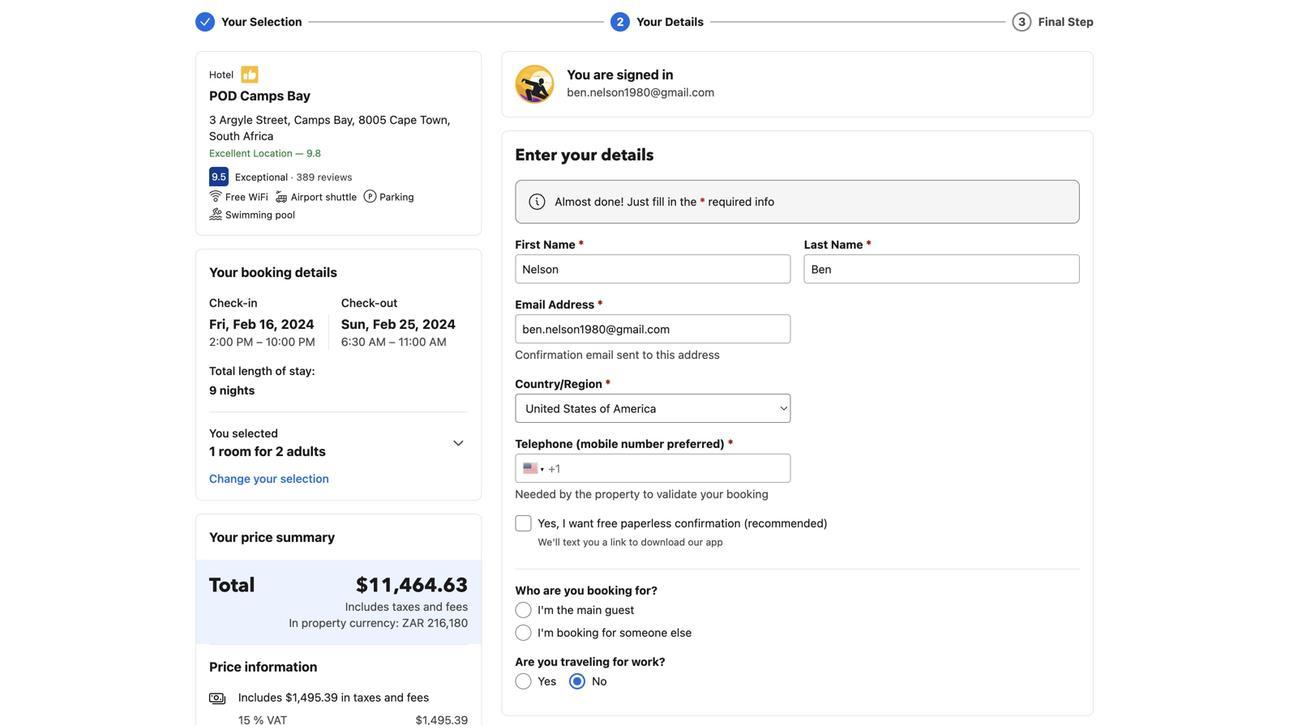 Task type: locate. For each thing, give the bounding box(es) containing it.
1 name from the left
[[543, 238, 576, 251]]

you left the signed
[[567, 67, 590, 82]]

change
[[209, 472, 250, 486]]

2 total from the top
[[209, 573, 255, 600]]

2024 up 10:00 pm
[[281, 317, 314, 332]]

1 vertical spatial to
[[643, 488, 654, 501]]

camps up street,
[[240, 88, 284, 103]]

check- up sun,
[[341, 296, 380, 310]]

1 horizontal spatial check-
[[341, 296, 380, 310]]

0 horizontal spatial check-
[[209, 296, 248, 310]]

your up confirmation on the bottom of page
[[700, 488, 723, 501]]

wifi
[[248, 191, 268, 203]]

and up zar 216,180
[[423, 600, 443, 614]]

name right first
[[543, 238, 576, 251]]

taxes right $1,495.39 on the left bottom of the page
[[353, 691, 381, 705]]

1 i'm from the top
[[538, 604, 554, 617]]

2 vertical spatial for
[[613, 656, 629, 669]]

total for total
[[209, 573, 255, 600]]

final
[[1038, 15, 1065, 28]]

you selected 1 room for  2 adults
[[209, 427, 326, 459]]

2 i'm from the top
[[538, 626, 554, 640]]

3
[[1018, 15, 1026, 28], [209, 113, 216, 126]]

reviews
[[318, 171, 352, 183]]

check- for fri,
[[209, 296, 248, 310]]

feb for 25,
[[373, 317, 396, 332]]

who
[[515, 584, 540, 598]]

total
[[209, 364, 235, 378], [209, 573, 255, 600]]

in down your booking details
[[248, 296, 258, 310]]

0 horizontal spatial your
[[253, 472, 277, 486]]

in
[[662, 67, 674, 82], [668, 195, 677, 208], [248, 296, 258, 310], [341, 691, 350, 705]]

traveling
[[561, 656, 610, 669]]

enter
[[515, 144, 557, 167]]

change your selection
[[209, 472, 329, 486]]

are for who
[[543, 584, 561, 598]]

2 inside you selected 1 room for  2 adults
[[275, 444, 284, 459]]

10:00 pm
[[266, 335, 315, 349]]

1 horizontal spatial fees
[[446, 600, 468, 614]]

1 horizontal spatial and
[[423, 600, 443, 614]]

* down the email
[[605, 377, 611, 391]]

1 vertical spatial property
[[301, 617, 346, 630]]

property right in
[[301, 617, 346, 630]]

1 vertical spatial total
[[209, 573, 255, 600]]

you up yes
[[538, 656, 558, 669]]

needed by the property to validate your booking
[[515, 488, 769, 501]]

name right the last
[[831, 238, 863, 251]]

for inside the are you traveling for work? element
[[613, 656, 629, 669]]

fri,
[[209, 317, 230, 332]]

0 vertical spatial i'm
[[538, 604, 554, 617]]

free wifi
[[225, 191, 268, 203]]

1 horizontal spatial taxes
[[392, 600, 420, 614]]

your right change
[[253, 472, 277, 486]]

total for total length of stay: 9 nights
[[209, 364, 235, 378]]

* right the address
[[597, 297, 603, 311]]

your for your booking details
[[209, 265, 238, 280]]

and down currency:
[[384, 691, 404, 705]]

1 horizontal spatial details
[[601, 144, 654, 167]]

done!
[[594, 195, 624, 208]]

1 vertical spatial i'm
[[538, 626, 554, 640]]

are right who
[[543, 584, 561, 598]]

name inside first name *
[[543, 238, 576, 251]]

1 horizontal spatial 3
[[1018, 15, 1026, 28]]

are left the signed
[[593, 67, 614, 82]]

2 – from the left
[[389, 335, 396, 349]]

Double-check for typos text field
[[515, 315, 791, 344]]

includes down the "price information"
[[238, 691, 282, 705]]

2
[[617, 15, 624, 28], [275, 444, 284, 459]]

1 horizontal spatial 2
[[617, 15, 624, 28]]

telephone
[[515, 437, 573, 451]]

who are you booking for? element
[[515, 583, 1080, 641]]

to left this
[[642, 348, 653, 362]]

feb down out
[[373, 317, 396, 332]]

– right 6:30 am
[[389, 335, 396, 349]]

1 – from the left
[[256, 335, 263, 349]]

to right 'link'
[[629, 537, 638, 548]]

1 horizontal spatial 2024
[[422, 317, 456, 332]]

to inside yes, i want free paperless confirmation (recommended) we'll text you a link to download our app
[[629, 537, 638, 548]]

1 total from the top
[[209, 364, 235, 378]]

2:00 pm
[[209, 335, 253, 349]]

2 left your details
[[617, 15, 624, 28]]

change your selection link
[[203, 465, 336, 494]]

1 vertical spatial 2
[[275, 444, 284, 459]]

1 horizontal spatial you
[[567, 67, 590, 82]]

camps down "bay" at top left
[[294, 113, 331, 126]]

i'm for i'm booking for someone else
[[538, 626, 554, 640]]

1 vertical spatial includes
[[238, 691, 282, 705]]

2 feb from the left
[[373, 317, 396, 332]]

0 vertical spatial your
[[561, 144, 597, 167]]

1 vertical spatial camps
[[294, 113, 331, 126]]

details up just
[[601, 144, 654, 167]]

fees inside includes taxes and fees in property currency: zar 216,180
[[446, 600, 468, 614]]

validate
[[657, 488, 697, 501]]

to down +1 text box
[[643, 488, 654, 501]]

bay
[[287, 88, 311, 103]]

taxes down $11,464.63
[[392, 600, 420, 614]]

confirmation
[[515, 348, 583, 362]]

1 horizontal spatial includes
[[345, 600, 389, 614]]

you inside "you are signed in ben.nelson1980@gmail.com"
[[567, 67, 590, 82]]

0 horizontal spatial name
[[543, 238, 576, 251]]

someone
[[620, 626, 668, 640]]

the left main
[[557, 604, 574, 617]]

$11,464.63
[[356, 573, 468, 600]]

your left selection
[[221, 15, 247, 28]]

0 horizontal spatial the
[[557, 604, 574, 617]]

0 vertical spatial fees
[[446, 600, 468, 614]]

in right the signed
[[662, 67, 674, 82]]

1 horizontal spatial your
[[561, 144, 597, 167]]

* right preferred)
[[728, 437, 733, 451]]

0 horizontal spatial are
[[543, 584, 561, 598]]

first name *
[[515, 237, 584, 251]]

1 horizontal spatial are
[[593, 67, 614, 82]]

includes $1,495.39 in taxes and fees
[[238, 691, 429, 705]]

out
[[380, 296, 398, 310]]

your
[[221, 15, 247, 28], [637, 15, 662, 28], [209, 265, 238, 280], [209, 530, 238, 545]]

(recommended)
[[744, 517, 828, 530]]

zar 216,180
[[402, 617, 468, 630]]

2024 up 11:00 am
[[422, 317, 456, 332]]

*
[[700, 195, 705, 208], [578, 237, 584, 251], [866, 237, 872, 251], [597, 297, 603, 311], [605, 377, 611, 391], [728, 437, 733, 451]]

1 check- from the left
[[209, 296, 248, 310]]

9.8
[[306, 148, 321, 159]]

almost done! just fill in the * required info
[[555, 195, 775, 208]]

for left "work?"
[[613, 656, 629, 669]]

are
[[593, 67, 614, 82], [543, 584, 561, 598]]

required
[[708, 195, 752, 208]]

are for you
[[593, 67, 614, 82]]

feb inside check-in fri, feb 16, 2024 2:00 pm – 10:00 pm
[[233, 317, 256, 332]]

your right enter
[[561, 144, 597, 167]]

your left price
[[209, 530, 238, 545]]

total inside total length of stay: 9 nights
[[209, 364, 235, 378]]

your for your selection
[[221, 15, 247, 28]]

0 horizontal spatial 2024
[[281, 317, 314, 332]]

summary
[[276, 530, 335, 545]]

app
[[706, 537, 723, 548]]

0 vertical spatial are
[[593, 67, 614, 82]]

details down pool
[[295, 265, 337, 280]]

1 vertical spatial the
[[575, 488, 592, 501]]

i'm
[[538, 604, 554, 617], [538, 626, 554, 640]]

last name *
[[804, 237, 872, 251]]

the inside who are you booking for? element
[[557, 604, 574, 617]]

– for 16,
[[256, 335, 263, 349]]

a
[[602, 537, 608, 548]]

length
[[238, 364, 272, 378]]

sun,
[[341, 317, 370, 332]]

1 horizontal spatial camps
[[294, 113, 331, 126]]

download
[[641, 537, 685, 548]]

3 left final
[[1018, 15, 1026, 28]]

0 vertical spatial you
[[567, 67, 590, 82]]

south
[[209, 129, 240, 143]]

check- up the fri,
[[209, 296, 248, 310]]

1 horizontal spatial feb
[[373, 317, 396, 332]]

information
[[245, 660, 317, 675]]

you left the a
[[583, 537, 600, 548]]

includes up currency:
[[345, 600, 389, 614]]

for down selected
[[254, 444, 272, 459]]

fees down zar 216,180
[[407, 691, 429, 705]]

2 horizontal spatial your
[[700, 488, 723, 501]]

1 horizontal spatial property
[[595, 488, 640, 501]]

else
[[671, 626, 692, 640]]

1 vertical spatial 3
[[209, 113, 216, 126]]

1 2024 from the left
[[281, 317, 314, 332]]

are inside "you are signed in ben.nelson1980@gmail.com"
[[593, 67, 614, 82]]

0 horizontal spatial property
[[301, 617, 346, 630]]

your details
[[637, 15, 704, 28]]

check- inside check-in fri, feb 16, 2024 2:00 pm – 10:00 pm
[[209, 296, 248, 310]]

selection
[[250, 15, 302, 28]]

confirmation
[[675, 517, 741, 530]]

0 vertical spatial 3
[[1018, 15, 1026, 28]]

2024 inside check-in fri, feb 16, 2024 2:00 pm – 10:00 pm
[[281, 317, 314, 332]]

name inside "last name *"
[[831, 238, 863, 251]]

are inside who are you booking for? element
[[543, 584, 561, 598]]

2 vertical spatial the
[[557, 604, 574, 617]]

details for your booking details
[[295, 265, 337, 280]]

scored 9.5 element
[[209, 167, 229, 186]]

2 left adults
[[275, 444, 284, 459]]

0 vertical spatial includes
[[345, 600, 389, 614]]

for inside you selected 1 room for  2 adults
[[254, 444, 272, 459]]

fees
[[446, 600, 468, 614], [407, 691, 429, 705]]

info
[[755, 195, 775, 208]]

0 vertical spatial for
[[254, 444, 272, 459]]

you inside you selected 1 room for  2 adults
[[209, 427, 229, 440]]

we'll
[[538, 537, 560, 548]]

1 vertical spatial you
[[564, 584, 584, 598]]

your for change
[[253, 472, 277, 486]]

total down price
[[209, 573, 255, 600]]

2 vertical spatial your
[[700, 488, 723, 501]]

2024 inside check-out sun, feb 25, 2024 6:30 am – 11:00 am
[[422, 317, 456, 332]]

– inside check-out sun, feb 25, 2024 6:30 am – 11:00 am
[[389, 335, 396, 349]]

0 horizontal spatial 2
[[275, 444, 284, 459]]

0 vertical spatial and
[[423, 600, 443, 614]]

0 horizontal spatial includes
[[238, 691, 282, 705]]

the
[[680, 195, 697, 208], [575, 488, 592, 501], [557, 604, 574, 617]]

3 inside 3 argyle street, camps bay, 8005 cape town, south africa excellent location — 9.8
[[209, 113, 216, 126]]

you up the i'm the main guest
[[564, 584, 584, 598]]

ben.nelson1980@gmail.com
[[567, 86, 715, 99]]

1 vertical spatial and
[[384, 691, 404, 705]]

2 vertical spatial to
[[629, 537, 638, 548]]

includes inside includes taxes and fees in property currency: zar 216,180
[[345, 600, 389, 614]]

check- inside check-out sun, feb 25, 2024 6:30 am – 11:00 am
[[341, 296, 380, 310]]

feb up 2:00 pm
[[233, 317, 256, 332]]

are
[[515, 656, 535, 669]]

currency:
[[349, 617, 399, 630]]

0 horizontal spatial taxes
[[353, 691, 381, 705]]

camps
[[240, 88, 284, 103], [294, 113, 331, 126]]

0 vertical spatial details
[[601, 144, 654, 167]]

the right fill
[[680, 195, 697, 208]]

None text field
[[515, 255, 791, 284], [804, 255, 1080, 284], [515, 255, 791, 284], [804, 255, 1080, 284]]

1 feb from the left
[[233, 317, 256, 332]]

0 horizontal spatial fees
[[407, 691, 429, 705]]

your left the details
[[637, 15, 662, 28]]

0 horizontal spatial 3
[[209, 113, 216, 126]]

name for last name *
[[831, 238, 863, 251]]

3 up 'south'
[[209, 113, 216, 126]]

1 vertical spatial are
[[543, 584, 561, 598]]

and
[[423, 600, 443, 614], [384, 691, 404, 705]]

fees up zar 216,180
[[446, 600, 468, 614]]

0 horizontal spatial you
[[209, 427, 229, 440]]

* right the last
[[866, 237, 872, 251]]

0 horizontal spatial details
[[295, 265, 337, 280]]

you up 1
[[209, 427, 229, 440]]

1 vertical spatial details
[[295, 265, 337, 280]]

– inside check-in fri, feb 16, 2024 2:00 pm – 10:00 pm
[[256, 335, 263, 349]]

for down 'guest'
[[602, 626, 616, 640]]

are you traveling for work? element
[[502, 654, 1080, 690]]

i'm for i'm the main guest
[[538, 604, 554, 617]]

for
[[254, 444, 272, 459], [602, 626, 616, 640], [613, 656, 629, 669]]

– for 25,
[[389, 335, 396, 349]]

the right by
[[575, 488, 592, 501]]

0 vertical spatial taxes
[[392, 600, 420, 614]]

1 vertical spatial for
[[602, 626, 616, 640]]

0 horizontal spatial camps
[[240, 88, 284, 103]]

address
[[548, 298, 595, 311]]

signed
[[617, 67, 659, 82]]

2 2024 from the left
[[422, 317, 456, 332]]

2 check- from the left
[[341, 296, 380, 310]]

feb inside check-out sun, feb 25, 2024 6:30 am – 11:00 am
[[373, 317, 396, 332]]

your up the fri,
[[209, 265, 238, 280]]

1 vertical spatial your
[[253, 472, 277, 486]]

check-
[[209, 296, 248, 310], [341, 296, 380, 310]]

0 vertical spatial you
[[583, 537, 600, 548]]

1 vertical spatial you
[[209, 427, 229, 440]]

– down 16,
[[256, 335, 263, 349]]

0 horizontal spatial –
[[256, 335, 263, 349]]

hotel
[[209, 69, 234, 80]]

2 name from the left
[[831, 238, 863, 251]]

yes
[[538, 675, 556, 688]]

includes for $1,495.39
[[238, 691, 282, 705]]

this
[[656, 348, 675, 362]]

1 horizontal spatial –
[[389, 335, 396, 349]]

shuttle
[[325, 191, 357, 203]]

9
[[209, 384, 217, 397]]

by
[[559, 488, 572, 501]]

0 vertical spatial total
[[209, 364, 235, 378]]

1 horizontal spatial the
[[575, 488, 592, 501]]

in right fill
[[668, 195, 677, 208]]

africa
[[243, 129, 274, 143]]

you
[[567, 67, 590, 82], [209, 427, 229, 440]]

1 horizontal spatial name
[[831, 238, 863, 251]]

2 horizontal spatial the
[[680, 195, 697, 208]]

0 horizontal spatial feb
[[233, 317, 256, 332]]

property up free
[[595, 488, 640, 501]]

total up 9
[[209, 364, 235, 378]]



Task type: describe. For each thing, give the bounding box(es) containing it.
and inside includes taxes and fees in property currency: zar 216,180
[[423, 600, 443, 614]]

free
[[597, 517, 618, 530]]

in inside check-in fri, feb 16, 2024 2:00 pm – 10:00 pm
[[248, 296, 258, 310]]

i'm booking for someone else
[[538, 626, 692, 640]]

your for your details
[[637, 15, 662, 28]]

* left required
[[700, 195, 705, 208]]

9.5
[[212, 171, 226, 182]]

0 vertical spatial the
[[680, 195, 697, 208]]

25,
[[399, 317, 419, 332]]

8005
[[358, 113, 387, 126]]

includes for taxes
[[345, 600, 389, 614]]

telephone (mobile number preferred) *
[[515, 437, 733, 451]]

in right $1,495.39 on the left bottom of the page
[[341, 691, 350, 705]]

main
[[577, 604, 602, 617]]

of
[[275, 364, 286, 378]]

for?
[[635, 584, 658, 598]]

you for you selected
[[209, 427, 229, 440]]

(mobile
[[576, 437, 618, 451]]

bay,
[[334, 113, 355, 126]]

street,
[[256, 113, 291, 126]]

our
[[688, 537, 703, 548]]

0 horizontal spatial and
[[384, 691, 404, 705]]

you are signed in ben.nelson1980@gmail.com
[[567, 67, 715, 99]]

* down almost
[[578, 237, 584, 251]]

nights
[[220, 384, 255, 397]]

almost
[[555, 195, 591, 208]]

link
[[610, 537, 626, 548]]

location
[[253, 148, 293, 159]]

3 for 3 argyle street, camps bay, 8005 cape town, south africa excellent location — 9.8
[[209, 113, 216, 126]]

your price summary
[[209, 530, 335, 545]]

free
[[225, 191, 246, 203]]

camps inside 3 argyle street, camps bay, 8005 cape town, south africa excellent location — 9.8
[[294, 113, 331, 126]]

just
[[627, 195, 649, 208]]

2024 for sun, feb 25, 2024
[[422, 317, 456, 332]]

check-in fri, feb 16, 2024 2:00 pm – 10:00 pm
[[209, 296, 315, 349]]

$1,495.39
[[285, 691, 338, 705]]

final step
[[1038, 15, 1094, 28]]

stay:
[[289, 364, 315, 378]]

preferred)
[[667, 437, 725, 451]]

your booking details
[[209, 265, 337, 280]]

adults
[[287, 444, 326, 459]]

16,
[[259, 317, 278, 332]]

exceptional
[[235, 171, 288, 183]]

3 for 3
[[1018, 15, 1026, 28]]

who are you booking for?
[[515, 584, 658, 598]]

argyle
[[219, 113, 253, 126]]

guest
[[605, 604, 634, 617]]

town,
[[420, 113, 451, 126]]

3 argyle street, camps bay, 8005 cape town, south africa button
[[209, 112, 468, 144]]

swimming
[[225, 209, 272, 221]]

for inside who are you booking for? element
[[602, 626, 616, 640]]

1 vertical spatial taxes
[[353, 691, 381, 705]]

in
[[289, 617, 298, 630]]

i
[[563, 517, 566, 530]]

feb for 16,
[[233, 317, 256, 332]]

yes, i want free paperless confirmation (recommended) we'll text you a link to download our app
[[538, 517, 828, 548]]

you for you are signed in
[[567, 67, 590, 82]]

your for your price summary
[[209, 530, 238, 545]]

2 vertical spatial you
[[538, 656, 558, 669]]

booking up check-in fri, feb 16, 2024 2:00 pm – 10:00 pm
[[241, 265, 292, 280]]

taxes inside includes taxes and fees in property currency: zar 216,180
[[392, 600, 420, 614]]

check- for sun,
[[341, 296, 380, 310]]

you inside yes, i want free paperless confirmation (recommended) we'll text you a link to download our app
[[583, 537, 600, 548]]

excellent
[[209, 148, 251, 159]]

3 argyle street, camps bay, 8005 cape town, south africa excellent location — 9.8
[[209, 113, 451, 159]]

0 vertical spatial camps
[[240, 88, 284, 103]]

price
[[241, 530, 273, 545]]

cape
[[390, 113, 417, 126]]

booking up 'guest'
[[587, 584, 632, 598]]

paperless
[[621, 517, 672, 530]]

your for enter
[[561, 144, 597, 167]]

step
[[1068, 15, 1094, 28]]

number
[[621, 437, 664, 451]]

11:00 am
[[399, 335, 447, 349]]

+1 text field
[[515, 454, 791, 483]]

check-out sun, feb 25, 2024 6:30 am – 11:00 am
[[341, 296, 456, 349]]

airport shuttle
[[291, 191, 357, 203]]

total length of stay: 9 nights
[[209, 364, 315, 397]]

confirmation email sent to this address
[[515, 348, 720, 362]]

text
[[563, 537, 580, 548]]

i'm the main guest
[[538, 604, 634, 617]]

selected
[[232, 427, 278, 440]]

name for first name *
[[543, 238, 576, 251]]

country/region
[[515, 377, 602, 391]]

pod camps bay
[[209, 88, 311, 103]]

price information
[[209, 660, 317, 675]]

exceptional · 389 reviews
[[235, 171, 352, 183]]

1 vertical spatial fees
[[407, 691, 429, 705]]

in inside "you are signed in ben.nelson1980@gmail.com"
[[662, 67, 674, 82]]

country/region *
[[515, 377, 611, 391]]

no
[[592, 675, 607, 688]]

your selection
[[221, 15, 302, 28]]

booking up "(recommended)"
[[727, 488, 769, 501]]

2024 for fri, feb 16, 2024
[[281, 317, 314, 332]]

enter your details
[[515, 144, 654, 167]]

0 vertical spatial 2
[[617, 15, 624, 28]]

work?
[[631, 656, 665, 669]]

pool
[[275, 209, 295, 221]]

0 vertical spatial property
[[595, 488, 640, 501]]

·
[[291, 171, 294, 183]]

selection
[[280, 472, 329, 486]]

details
[[665, 15, 704, 28]]

booking down the i'm the main guest
[[557, 626, 599, 640]]

property inside includes taxes and fees in property currency: zar 216,180
[[301, 617, 346, 630]]

1
[[209, 444, 216, 459]]

rated exceptional element
[[235, 171, 288, 183]]

email
[[586, 348, 614, 362]]

6:30 am
[[341, 335, 386, 349]]

yes,
[[538, 517, 560, 530]]

details for enter your details
[[601, 144, 654, 167]]

0 vertical spatial to
[[642, 348, 653, 362]]

address
[[678, 348, 720, 362]]

want
[[569, 517, 594, 530]]



Task type: vqa. For each thing, say whether or not it's contained in the screenshot.
left details
yes



